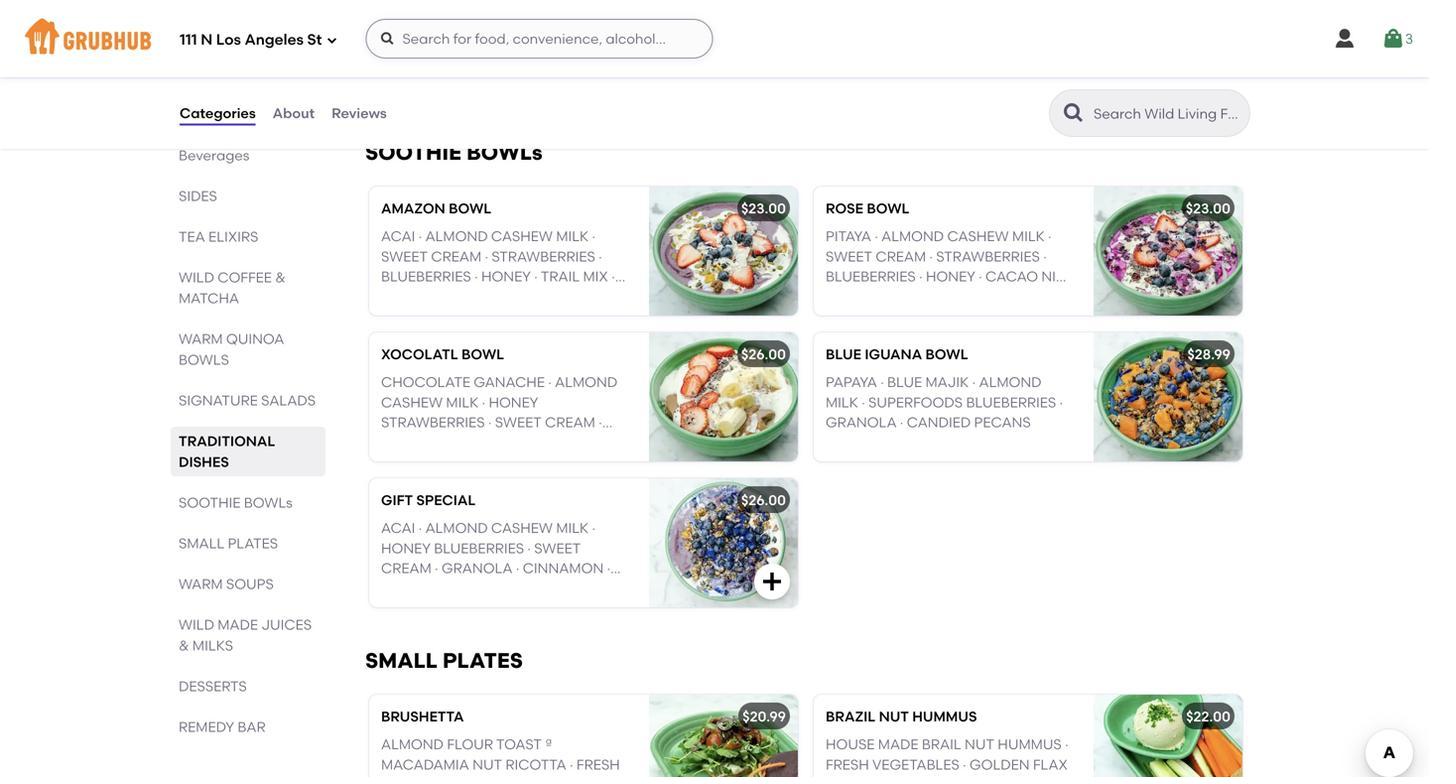 Task type: describe. For each thing, give the bounding box(es) containing it.
cream inside "acai · almond cashew milk · honey blueberries · sweet cream  · granola · cinnamon · blue majick"
[[381, 560, 432, 577]]

made for wild
[[218, 617, 258, 633]]

house
[[826, 736, 875, 753]]

fresh inside house made brail nut hummus · fresh vegetables · golden flax crackers · cold pressed oli
[[826, 757, 870, 773]]

$26.00 for acai · almond cashew milk · honey blueberries · sweet cream  · granola · cinnamon · blue majick
[[742, 492, 786, 509]]

almond inside acai · almond cashew milk · sweet cream · strawberries · blueberries · honey · trail mix · pumpkin seeds · coco shreds
[[426, 228, 488, 245]]

1 horizontal spatial svg image
[[761, 61, 784, 85]]

milk for acai · almond cashew milk · honey blueberries · sweet cream  · granola · cinnamon · blue majick
[[556, 520, 589, 537]]

cashew for rose bowl
[[948, 228, 1009, 245]]

chocolate ganache · almond cashew milk · honey strawberries · sweet cream · bananas
[[381, 374, 618, 451]]

blue iguana bowl
[[826, 346, 969, 363]]

search icon image
[[1062, 101, 1086, 125]]

matcha
[[179, 290, 239, 307]]

gift special
[[381, 492, 476, 509]]

blueberries inside acai · almond cashew milk · sweet cream · strawberries · blueberries · honey · trail mix · pumpkin seeds · coco shreds
[[381, 268, 471, 285]]

$20.99
[[743, 708, 786, 725]]

warm quinoa bowls
[[179, 331, 284, 368]]

reviews button
[[331, 77, 388, 149]]

bowls inside soothie bowls tab
[[244, 494, 293, 511]]

acai · almond cashew milk · sweet cream · strawberries · blueberries · honey · trail mix · pumpkin seeds · coco shreds
[[381, 228, 615, 305]]

honey inside pitaya · almond cashew milk · sweet cream · strawberries · blueberries · honey · cacao nibs · chia seeds · rose water · coco shreds
[[926, 268, 976, 285]]

blueberries inside pitaya · almond cashew milk · sweet cream · strawberries · blueberries · honey · cacao nibs · chia seeds · rose water · coco shreds
[[826, 268, 916, 285]]

milk for acai · almond cashew milk · sweet cream · strawberries · blueberries · honey · trail mix · pumpkin seeds · coco shreds
[[556, 228, 589, 245]]

3
[[1406, 30, 1414, 47]]

tomto
[[489, 777, 541, 777]]

st
[[307, 31, 322, 49]]

1 horizontal spatial nut
[[879, 708, 909, 725]]

cream inside chocolate ganache · almond cashew milk · honey strawberries · sweet cream · bananas
[[545, 414, 596, 431]]

$23.00 for pitaya · almond cashew milk · sweet cream · strawberries · blueberries · honey · cacao nibs · chia seeds · rose water · coco shreds
[[1186, 200, 1231, 217]]

traditional dishes tab
[[179, 431, 318, 473]]

ª
[[545, 736, 553, 753]]

acai · almond cashew milk · honey blueberries · sweet cream  · granola · cinnamon · blue majick
[[381, 520, 611, 597]]

shreds inside pitaya · almond cashew milk · sweet cream · strawberries · blueberries · honey · cacao nibs · chia seeds · rose water · coco shreds
[[826, 309, 881, 326]]

basil
[[381, 777, 420, 777]]

sweet inside acai · almond cashew milk · sweet cream · strawberries · blueberries · honey · trail mix · pumpkin seeds · coco shreds
[[381, 248, 428, 265]]

bar
[[238, 719, 266, 736]]

bowl for rose bowl
[[867, 200, 910, 217]]

gift
[[381, 492, 413, 509]]

bananas
[[381, 434, 450, 451]]

cashew for gift special
[[491, 520, 553, 537]]

categories button
[[179, 77, 257, 149]]

remedy
[[179, 719, 234, 736]]

bowl up majik
[[926, 346, 969, 363]]

1 horizontal spatial small plates
[[365, 648, 523, 674]]

wild coffee & matcha
[[179, 269, 286, 307]]

warm soups
[[179, 576, 274, 593]]

traditional
[[179, 433, 275, 450]]

salads
[[261, 392, 316, 409]]

wild coffee & matcha tab
[[179, 267, 318, 309]]

majick
[[420, 580, 474, 597]]

house made brail nut hummus · fresh vegetables · golden flax crackers · cold pressed oli
[[826, 736, 1069, 777]]

wild made juices & milks
[[179, 617, 312, 654]]

desserts tab
[[179, 676, 318, 697]]

pecans
[[975, 414, 1031, 431]]

reviews
[[332, 105, 387, 121]]

cold
[[912, 777, 953, 777]]

brazil nut hummus image
[[1094, 695, 1243, 777]]

about
[[273, 105, 315, 121]]

xocolatl
[[381, 346, 458, 363]]

amazon
[[381, 200, 446, 217]]

plates inside tab
[[228, 535, 278, 552]]

papaya
[[826, 374, 878, 391]]

juices
[[261, 617, 312, 633]]

honey inside chocolate ganache · almond cashew milk · honey strawberries · sweet cream · bananas
[[489, 394, 539, 411]]

rose inside pitaya · almond cashew milk · sweet cream · strawberries · blueberries · honey · cacao nibs · chia seeds · rose water · coco shreds
[[925, 288, 962, 305]]

1 horizontal spatial bowls
[[467, 140, 543, 165]]

almond inside papaya · blue majik · almond milk · superfoods blueberries · granola · candied pecans
[[980, 374, 1042, 391]]

Search for food, convenience, alcohol... search field
[[366, 19, 713, 59]]

quinoa
[[226, 331, 284, 348]]

warm soups tab
[[179, 574, 318, 595]]

coffee
[[218, 269, 272, 286]]

cinnamon
[[523, 560, 604, 577]]

pressed
[[956, 777, 1017, 777]]

candied
[[907, 414, 971, 431]]

cream inside acai · almond cashew milk · sweet cream · strawberries · blueberries · honey · trail mix · pumpkin seeds · coco shreds
[[431, 248, 482, 265]]

1 vertical spatial plates
[[443, 648, 523, 674]]

& inside wild coffee & matcha
[[275, 269, 286, 286]]

brushetta
[[381, 708, 464, 725]]

cacao
[[986, 268, 1039, 285]]

xocolatl bowl
[[381, 346, 504, 363]]

flour
[[447, 736, 493, 753]]

warm quinoa bowls tab
[[179, 329, 318, 370]]

0 horizontal spatial svg image
[[326, 34, 338, 46]]

sweet inside chocolate ganache · almond cashew milk · honey strawberries · sweet cream · bananas
[[495, 414, 542, 431]]

about button
[[272, 77, 316, 149]]

angeles
[[245, 31, 304, 49]]

almond inside chocolate ganache · almond cashew milk · honey strawberries · sweet cream · bananas
[[555, 374, 618, 391]]

& inside wild made juices & milks
[[179, 637, 189, 654]]

almond inside almond  flour toast ª macadamia nut ricotta · fresh basil · cherry tomto · whi
[[381, 736, 444, 753]]

fresh inside almond  flour toast ª macadamia nut ricotta · fresh basil · cherry tomto · whi
[[577, 757, 620, 773]]

seeds for chia
[[872, 288, 915, 305]]

honey inside "acai · almond cashew milk · honey blueberries · sweet cream  · granola · cinnamon · blue majick"
[[381, 540, 431, 557]]

toast
[[497, 736, 542, 753]]

rose bowl
[[826, 200, 910, 217]]

macadamia
[[381, 757, 469, 773]]

acai for acai · almond cashew milk · sweet cream · strawberries · blueberries · honey · trail mix · pumpkin seeds · coco shreds
[[381, 228, 415, 245]]

majik
[[926, 374, 969, 391]]

milk inside chocolate ganache · almond cashew milk · honey strawberries · sweet cream · bananas
[[446, 394, 479, 411]]

small plates inside tab
[[179, 535, 278, 552]]

sides
[[179, 188, 217, 205]]

golden
[[970, 757, 1030, 773]]

soothie bowls tab
[[179, 492, 318, 513]]

cherry
[[430, 777, 486, 777]]

cream inside pitaya · almond cashew milk · sweet cream · strawberries · blueberries · honey · cacao nibs · chia seeds · rose water · coco shreds
[[876, 248, 927, 265]]

ganache
[[474, 374, 545, 391]]

iguana
[[865, 346, 923, 363]]

milks
[[193, 637, 233, 654]]

blue iguana bowl image
[[1094, 332, 1243, 462]]

vegetables
[[873, 757, 960, 773]]

tea elixirs
[[179, 228, 259, 245]]

signature salads tab
[[179, 390, 318, 411]]

traditional dishes
[[179, 433, 275, 471]]

pitaya
[[826, 228, 872, 245]]

signature
[[179, 392, 258, 409]]

water
[[965, 288, 1013, 305]]

$26.00 for chocolate ganache · almond cashew milk · honey strawberries · sweet cream · bananas
[[742, 346, 786, 363]]

granola inside papaya · blue majik · almond milk · superfoods blueberries · granola · candied pecans
[[826, 414, 897, 431]]

wild made juices & milks tab
[[179, 615, 318, 656]]

sweet inside "acai · almond cashew milk · honey blueberries · sweet cream  · granola · cinnamon · blue majick"
[[534, 540, 581, 557]]

chia
[[833, 288, 868, 305]]

svg image inside 3 button
[[1382, 27, 1406, 51]]

strawberries for cacao
[[937, 248, 1040, 265]]

elixirs
[[209, 228, 259, 245]]



Task type: vqa. For each thing, say whether or not it's contained in the screenshot.
providing
no



Task type: locate. For each thing, give the bounding box(es) containing it.
$23.00
[[742, 200, 786, 217], [1186, 200, 1231, 217]]

strawberries inside pitaya · almond cashew milk · sweet cream · strawberries · blueberries · honey · cacao nibs · chia seeds · rose water · coco shreds
[[937, 248, 1040, 265]]

signature salads
[[179, 392, 316, 409]]

soothie up amazon
[[365, 140, 462, 165]]

0 vertical spatial shreds
[[550, 288, 605, 305]]

amazon bowl
[[381, 200, 492, 217]]

1 $23.00 from the left
[[742, 200, 786, 217]]

0 vertical spatial blue
[[826, 346, 862, 363]]

brazil
[[826, 708, 876, 725]]

small
[[179, 535, 225, 552], [365, 648, 438, 674]]

almond  flour toast ª macadamia nut ricotta · fresh basil · cherry tomto · whi
[[381, 736, 620, 777]]

sweet down ganache
[[495, 414, 542, 431]]

seeds inside pitaya · almond cashew milk · sweet cream · strawberries · blueberries · honey · cacao nibs · chia seeds · rose water · coco shreds
[[872, 288, 915, 305]]

wild inside wild coffee & matcha
[[179, 269, 214, 286]]

bowl right amazon
[[449, 200, 492, 217]]

sweet up cinnamon
[[534, 540, 581, 557]]

almond up macadamia at bottom left
[[381, 736, 444, 753]]

sweet up 'pumpkin' on the left of page
[[381, 248, 428, 265]]

small plates up warm soups
[[179, 535, 278, 552]]

warm left soups
[[179, 576, 223, 593]]

hummus up brail
[[913, 708, 977, 725]]

n
[[201, 31, 213, 49]]

fresh
[[577, 757, 620, 773], [826, 757, 870, 773]]

tea elixirs tab
[[179, 226, 318, 247]]

1 vertical spatial small plates
[[365, 648, 523, 674]]

cashew inside chocolate ganache · almond cashew milk · honey strawberries · sweet cream · bananas
[[381, 394, 443, 411]]

milk up trail
[[556, 228, 589, 245]]

1 horizontal spatial svg image
[[761, 570, 784, 594]]

beverages
[[179, 147, 250, 164]]

almond inside "acai · almond cashew milk · honey blueberries · sweet cream  · granola · cinnamon · blue majick"
[[426, 520, 488, 537]]

svg image
[[1382, 27, 1406, 51], [326, 34, 338, 46], [761, 61, 784, 85]]

almond
[[426, 228, 488, 245], [882, 228, 944, 245], [555, 374, 618, 391], [980, 374, 1042, 391], [426, 520, 488, 537], [381, 736, 444, 753]]

1 seeds from the left
[[448, 288, 491, 305]]

honey inside acai · almond cashew milk · sweet cream · strawberries · blueberries · honey · trail mix · pumpkin seeds · coco shreds
[[482, 268, 531, 285]]

cashew up cacao
[[948, 228, 1009, 245]]

cashew inside pitaya · almond cashew milk · sweet cream · strawberries · blueberries · honey · cacao nibs · chia seeds · rose water · coco shreds
[[948, 228, 1009, 245]]

0 horizontal spatial blue
[[381, 580, 416, 597]]

cashew
[[491, 228, 553, 245], [948, 228, 1009, 245], [381, 394, 443, 411], [491, 520, 553, 537]]

2 vertical spatial blue
[[381, 580, 416, 597]]

blue inside "acai · almond cashew milk · honey blueberries · sweet cream  · granola · cinnamon · blue majick"
[[381, 580, 416, 597]]

nut inside house made brail nut hummus · fresh vegetables · golden flax crackers · cold pressed oli
[[965, 736, 995, 753]]

0 vertical spatial soothie bowls
[[365, 140, 543, 165]]

granola
[[826, 414, 897, 431], [442, 560, 513, 577]]

2 warm from the top
[[179, 576, 223, 593]]

0 horizontal spatial seeds
[[448, 288, 491, 305]]

2 coco from the left
[[1023, 288, 1068, 305]]

sweet down pitaya at the right top
[[826, 248, 873, 265]]

0 vertical spatial hummus
[[913, 708, 977, 725]]

0 horizontal spatial hummus
[[913, 708, 977, 725]]

blue left majick
[[381, 580, 416, 597]]

warm up bowls at the top
[[179, 331, 223, 348]]

1 vertical spatial warm
[[179, 576, 223, 593]]

small plates
[[179, 535, 278, 552], [365, 648, 523, 674]]

nut up golden
[[965, 736, 995, 753]]

soothie bowls
[[365, 140, 543, 165], [179, 494, 293, 511]]

0 horizontal spatial shreds
[[550, 288, 605, 305]]

wild up the milks
[[179, 617, 214, 633]]

0 horizontal spatial svg image
[[380, 31, 396, 47]]

1 horizontal spatial shreds
[[826, 309, 881, 326]]

wild inside wild made juices & milks
[[179, 617, 214, 633]]

1 vertical spatial wild
[[179, 617, 214, 633]]

bowls up the "small plates" tab
[[244, 494, 293, 511]]

1 vertical spatial acai
[[381, 520, 415, 537]]

0 horizontal spatial bowls
[[244, 494, 293, 511]]

brazil nut hummus
[[826, 708, 977, 725]]

Search Wild Living Foods search field
[[1092, 104, 1244, 123]]

1 fresh from the left
[[577, 757, 620, 773]]

mix
[[583, 268, 609, 285]]

0 vertical spatial bowls
[[467, 140, 543, 165]]

wild up matcha in the left top of the page
[[179, 269, 214, 286]]

tea
[[179, 228, 205, 245]]

milk inside "acai · almond cashew milk · honey blueberries · sweet cream  · granola · cinnamon · blue majick"
[[556, 520, 589, 537]]

milk down papaya
[[826, 394, 859, 411]]

soothie
[[365, 140, 462, 165], [179, 494, 241, 511]]

main navigation navigation
[[0, 0, 1430, 77]]

0 horizontal spatial soothie bowls
[[179, 494, 293, 511]]

soothie bowls up amazon bowl
[[365, 140, 543, 165]]

almond down amazon bowl
[[426, 228, 488, 245]]

seeds
[[448, 288, 491, 305], [872, 288, 915, 305]]

granola down papaya
[[826, 414, 897, 431]]

2 $26.00 from the top
[[742, 492, 786, 509]]

nibs
[[1042, 268, 1074, 285]]

dishes
[[179, 454, 229, 471]]

small up the brushetta
[[365, 648, 438, 674]]

rose left water
[[925, 288, 962, 305]]

2 horizontal spatial strawberries
[[937, 248, 1040, 265]]

acai
[[381, 228, 415, 245], [381, 520, 415, 537]]

amazon bowl image
[[649, 187, 798, 316]]

milk up cinnamon
[[556, 520, 589, 537]]

rose up pitaya at the right top
[[826, 200, 864, 217]]

flax
[[1034, 757, 1068, 773]]

bowl for amazon bowl
[[449, 200, 492, 217]]

gift special image
[[649, 478, 798, 608]]

0 vertical spatial made
[[218, 617, 258, 633]]

coco down nibs
[[1023, 288, 1068, 305]]

warm inside warm soups "tab"
[[179, 576, 223, 593]]

bowl up ganache
[[462, 346, 504, 363]]

0 horizontal spatial &
[[179, 637, 189, 654]]

0 vertical spatial granola
[[826, 414, 897, 431]]

1 vertical spatial bowls
[[244, 494, 293, 511]]

sweet
[[381, 248, 428, 265], [826, 248, 873, 265], [495, 414, 542, 431], [534, 540, 581, 557]]

honey left trail
[[482, 268, 531, 285]]

made up vegetables
[[879, 736, 919, 753]]

blueberries up chia
[[826, 268, 916, 285]]

made
[[218, 617, 258, 633], [879, 736, 919, 753]]

milk for pitaya · almond cashew milk · sweet cream · strawberries · blueberries · honey · cacao nibs · chia seeds · rose water · coco shreds
[[1013, 228, 1045, 245]]

desserts
[[179, 678, 247, 695]]

0 vertical spatial acai
[[381, 228, 415, 245]]

1 vertical spatial rose
[[925, 288, 962, 305]]

shreds down trail
[[550, 288, 605, 305]]

0 vertical spatial nut
[[879, 708, 909, 725]]

1 vertical spatial made
[[879, 736, 919, 753]]

remedy bar
[[179, 719, 266, 736]]

1 horizontal spatial blue
[[826, 346, 862, 363]]

bowl for xocolatl bowl
[[462, 346, 504, 363]]

svg image
[[1333, 27, 1357, 51], [380, 31, 396, 47], [761, 570, 784, 594]]

seeds right chia
[[872, 288, 915, 305]]

cashew inside acai · almond cashew milk · sweet cream · strawberries · blueberries · honey · trail mix · pumpkin seeds · coco shreds
[[491, 228, 553, 245]]

honey down gift
[[381, 540, 431, 557]]

1 vertical spatial soothie
[[179, 494, 241, 511]]

$23.00 for acai · almond cashew milk · sweet cream · strawberries · blueberries · honey · trail mix · pumpkin seeds · coco shreds
[[742, 200, 786, 217]]

cashew up cinnamon
[[491, 520, 553, 537]]

blueberries up pecans
[[967, 394, 1057, 411]]

$28.99
[[1188, 346, 1231, 363]]

milk up cacao
[[1013, 228, 1045, 245]]

almond down special
[[426, 520, 488, 537]]

wild
[[179, 269, 214, 286], [179, 617, 214, 633]]

milk inside pitaya · almond cashew milk · sweet cream · strawberries · blueberries · honey · cacao nibs · chia seeds · rose water · coco shreds
[[1013, 228, 1045, 245]]

warm inside warm quinoa bowls
[[179, 331, 223, 348]]

warm for warm quinoa bowls
[[179, 331, 223, 348]]

& right coffee
[[275, 269, 286, 286]]

0 horizontal spatial small plates
[[179, 535, 278, 552]]

2 horizontal spatial svg image
[[1333, 27, 1357, 51]]

coco down trail
[[501, 288, 547, 305]]

blue inside papaya · blue majik · almond milk · superfoods blueberries · granola · candied pecans
[[888, 374, 923, 391]]

blue up papaya
[[826, 346, 862, 363]]

soothie bowls up the "small plates" tab
[[179, 494, 293, 511]]

1 $26.00 from the top
[[742, 346, 786, 363]]

los
[[216, 31, 241, 49]]

1 vertical spatial small
[[365, 648, 438, 674]]

remedy bar tab
[[179, 717, 318, 738]]

milk inside papaya · blue majik · almond milk · superfoods blueberries · granola · candied pecans
[[826, 394, 859, 411]]

milk down chocolate
[[446, 394, 479, 411]]

1 horizontal spatial granola
[[826, 414, 897, 431]]

1 horizontal spatial coco
[[1023, 288, 1068, 305]]

1 horizontal spatial soothie bowls
[[365, 140, 543, 165]]

acai down gift
[[381, 520, 415, 537]]

pumpkin
[[381, 288, 445, 305]]

1 horizontal spatial soothie
[[365, 140, 462, 165]]

blue up superfoods
[[888, 374, 923, 391]]

0 vertical spatial plates
[[228, 535, 278, 552]]

0 vertical spatial warm
[[179, 331, 223, 348]]

0 horizontal spatial coco
[[501, 288, 547, 305]]

1 horizontal spatial strawberries
[[492, 248, 596, 265]]

1 vertical spatial shreds
[[826, 309, 881, 326]]

1 vertical spatial &
[[179, 637, 189, 654]]

warm
[[179, 331, 223, 348], [179, 576, 223, 593]]

0 vertical spatial small
[[179, 535, 225, 552]]

$26.00
[[742, 346, 786, 363], [742, 492, 786, 509]]

0 horizontal spatial plates
[[228, 535, 278, 552]]

2 horizontal spatial svg image
[[1382, 27, 1406, 51]]

1 horizontal spatial small
[[365, 648, 438, 674]]

hummus
[[913, 708, 977, 725], [998, 736, 1062, 753]]

strawberries inside chocolate ganache · almond cashew milk · honey strawberries · sweet cream · bananas
[[381, 414, 485, 431]]

made for house
[[879, 736, 919, 753]]

& left the milks
[[179, 637, 189, 654]]

blueberries up majick
[[434, 540, 524, 557]]

1 vertical spatial hummus
[[998, 736, 1062, 753]]

2 seeds from the left
[[872, 288, 915, 305]]

shreds inside acai · almond cashew milk · sweet cream · strawberries · blueberries · honey · trail mix · pumpkin seeds · coco shreds
[[550, 288, 605, 305]]

hummus inside house made brail nut hummus · fresh vegetables · golden flax crackers · cold pressed oli
[[998, 736, 1062, 753]]

nut inside almond  flour toast ª macadamia nut ricotta · fresh basil · cherry tomto · whi
[[473, 757, 502, 773]]

bowls up amazon bowl
[[467, 140, 543, 165]]

&
[[275, 269, 286, 286], [179, 637, 189, 654]]

1 vertical spatial soothie bowls
[[179, 494, 293, 511]]

acai inside acai · almond cashew milk · sweet cream · strawberries · blueberries · honey · trail mix · pumpkin seeds · coco shreds
[[381, 228, 415, 245]]

acai inside "acai · almond cashew milk · honey blueberries · sweet cream  · granola · cinnamon · blue majick"
[[381, 520, 415, 537]]

0 horizontal spatial rose
[[826, 200, 864, 217]]

2 horizontal spatial nut
[[965, 736, 995, 753]]

seeds right 'pumpkin' on the left of page
[[448, 288, 491, 305]]

granola up majick
[[442, 560, 513, 577]]

made inside house made brail nut hummus · fresh vegetables · golden flax crackers · cold pressed oli
[[879, 736, 919, 753]]

0 horizontal spatial small
[[179, 535, 225, 552]]

granola inside "acai · almond cashew milk · honey blueberries · sweet cream  · granola · cinnamon · blue majick"
[[442, 560, 513, 577]]

0 vertical spatial &
[[275, 269, 286, 286]]

soups
[[226, 576, 274, 593]]

1 vertical spatial $26.00
[[742, 492, 786, 509]]

0 horizontal spatial nut
[[473, 757, 502, 773]]

1 horizontal spatial rose
[[925, 288, 962, 305]]

made up the milks
[[218, 617, 258, 633]]

0 vertical spatial rose
[[826, 200, 864, 217]]

1 horizontal spatial seeds
[[872, 288, 915, 305]]

strawberries
[[492, 248, 596, 265], [937, 248, 1040, 265], [381, 414, 485, 431]]

small plates up the brushetta
[[365, 648, 523, 674]]

plates
[[228, 535, 278, 552], [443, 648, 523, 674]]

blueberries inside "acai · almond cashew milk · honey blueberries · sweet cream  · granola · cinnamon · blue majick"
[[434, 540, 524, 557]]

0 horizontal spatial $23.00
[[742, 200, 786, 217]]

acai for acai · almond cashew milk · honey blueberries · sweet cream  · granola · cinnamon · blue majick
[[381, 520, 415, 537]]

small plates tab
[[179, 533, 318, 554]]

plates down majick
[[443, 648, 523, 674]]

hummus up flax
[[998, 736, 1062, 753]]

acai down amazon
[[381, 228, 415, 245]]

ricotta
[[506, 757, 567, 773]]

blueberries inside papaya · blue majik · almond milk · superfoods blueberries · granola · candied pecans
[[967, 394, 1057, 411]]

1 vertical spatial blue
[[888, 374, 923, 391]]

$22.00
[[1187, 708, 1231, 725]]

soothie inside soothie bowls tab
[[179, 494, 241, 511]]

2 fresh from the left
[[826, 757, 870, 773]]

rose bowl image
[[1094, 187, 1243, 316]]

1 horizontal spatial fresh
[[826, 757, 870, 773]]

111 n los angeles st
[[180, 31, 322, 49]]

1 horizontal spatial made
[[879, 736, 919, 753]]

superfoods
[[869, 394, 963, 411]]

soothie bowls inside soothie bowls tab
[[179, 494, 293, 511]]

small inside tab
[[179, 535, 225, 552]]

2 vertical spatial nut
[[473, 757, 502, 773]]

nut down the flour
[[473, 757, 502, 773]]

0 vertical spatial small plates
[[179, 535, 278, 552]]

seeds inside acai · almond cashew milk · sweet cream · strawberries · blueberries · honey · trail mix · pumpkin seeds · coco shreds
[[448, 288, 491, 305]]

cream
[[431, 248, 482, 265], [876, 248, 927, 265], [545, 414, 596, 431], [381, 560, 432, 577]]

beverages tab
[[179, 145, 318, 166]]

strawberries up trail
[[492, 248, 596, 265]]

bowl up pitaya at the right top
[[867, 200, 910, 217]]

1 horizontal spatial &
[[275, 269, 286, 286]]

small up warm soups
[[179, 535, 225, 552]]

special
[[416, 492, 476, 509]]

seeds for pumpkin
[[448, 288, 491, 305]]

almond inside pitaya · almond cashew milk · sweet cream · strawberries · blueberries · honey · cacao nibs · chia seeds · rose water · coco shreds
[[882, 228, 944, 245]]

1 vertical spatial granola
[[442, 560, 513, 577]]

papaya · blue majik · almond milk · superfoods blueberries · granola · candied pecans
[[826, 374, 1063, 431]]

wild for &
[[179, 617, 214, 633]]

2 $23.00 from the left
[[1186, 200, 1231, 217]]

wild for matcha
[[179, 269, 214, 286]]

honey down ganache
[[489, 394, 539, 411]]

coco
[[501, 288, 547, 305], [1023, 288, 1068, 305]]

111
[[180, 31, 197, 49]]

xocolatl bowl image
[[649, 332, 798, 462]]

categories
[[180, 105, 256, 121]]

2 wild from the top
[[179, 617, 214, 633]]

sweet inside pitaya · almond cashew milk · sweet cream · strawberries · blueberries · honey · cacao nibs · chia seeds · rose water · coco shreds
[[826, 248, 873, 265]]

1 horizontal spatial hummus
[[998, 736, 1062, 753]]

0 horizontal spatial fresh
[[577, 757, 620, 773]]

cashew down chocolate
[[381, 394, 443, 411]]

pitaya · almond cashew milk · sweet cream · strawberries · blueberries · honey · cacao nibs · chia seeds · rose water · coco shreds
[[826, 228, 1074, 326]]

1 horizontal spatial plates
[[443, 648, 523, 674]]

plates up soups
[[228, 535, 278, 552]]

fresh up crackers
[[826, 757, 870, 773]]

1 vertical spatial nut
[[965, 736, 995, 753]]

nut
[[879, 708, 909, 725], [965, 736, 995, 753], [473, 757, 502, 773]]

blueberries up 'pumpkin' on the left of page
[[381, 268, 471, 285]]

cashew for amazon bowl
[[491, 228, 553, 245]]

honey
[[482, 268, 531, 285], [926, 268, 976, 285], [489, 394, 539, 411], [381, 540, 431, 557]]

almond up pecans
[[980, 374, 1042, 391]]

0 vertical spatial wild
[[179, 269, 214, 286]]

1 warm from the top
[[179, 331, 223, 348]]

sides tab
[[179, 186, 318, 207]]

coco inside acai · almond cashew milk · sweet cream · strawberries · blueberries · honey · trail mix · pumpkin seeds · coco shreds
[[501, 288, 547, 305]]

blue
[[826, 346, 862, 363], [888, 374, 923, 391], [381, 580, 416, 597]]

1 acai from the top
[[381, 228, 415, 245]]

cashew inside "acai · almond cashew milk · honey blueberries · sweet cream  · granola · cinnamon · blue majick"
[[491, 520, 553, 537]]

1 coco from the left
[[501, 288, 547, 305]]

cashew up trail
[[491, 228, 553, 245]]

crystal bowl image
[[649, 0, 798, 99]]

0 vertical spatial $26.00
[[742, 346, 786, 363]]

shreds down chia
[[826, 309, 881, 326]]

strawberries up bananas
[[381, 414, 485, 431]]

3 button
[[1382, 21, 1414, 57]]

trail
[[541, 268, 580, 285]]

2 horizontal spatial blue
[[888, 374, 923, 391]]

soothie down dishes
[[179, 494, 241, 511]]

honey up water
[[926, 268, 976, 285]]

strawberries up cacao
[[937, 248, 1040, 265]]

bowls
[[179, 351, 229, 368]]

0 horizontal spatial granola
[[442, 560, 513, 577]]

0 vertical spatial soothie
[[365, 140, 462, 165]]

1 wild from the top
[[179, 269, 214, 286]]

nut right brazil
[[879, 708, 909, 725]]

strawberries for trail
[[492, 248, 596, 265]]

warm for warm soups
[[179, 576, 223, 593]]

fresh right ricotta
[[577, 757, 620, 773]]

brushetta image
[[649, 695, 798, 777]]

1 horizontal spatial $23.00
[[1186, 200, 1231, 217]]

almond right ganache
[[555, 374, 618, 391]]

0 horizontal spatial strawberries
[[381, 414, 485, 431]]

strawberries inside acai · almond cashew milk · sweet cream · strawberries · blueberries · honey · trail mix · pumpkin seeds · coco shreds
[[492, 248, 596, 265]]

coco inside pitaya · almond cashew milk · sweet cream · strawberries · blueberries · honey · cacao nibs · chia seeds · rose water · coco shreds
[[1023, 288, 1068, 305]]

2 acai from the top
[[381, 520, 415, 537]]

0 horizontal spatial soothie
[[179, 494, 241, 511]]

crackers
[[826, 777, 902, 777]]

almond down rose bowl
[[882, 228, 944, 245]]

made inside wild made juices & milks
[[218, 617, 258, 633]]

milk inside acai · almond cashew milk · sweet cream · strawberries · blueberries · honey · trail mix · pumpkin seeds · coco shreds
[[556, 228, 589, 245]]

0 horizontal spatial made
[[218, 617, 258, 633]]

brail
[[922, 736, 962, 753]]

chocolate
[[381, 374, 471, 391]]



